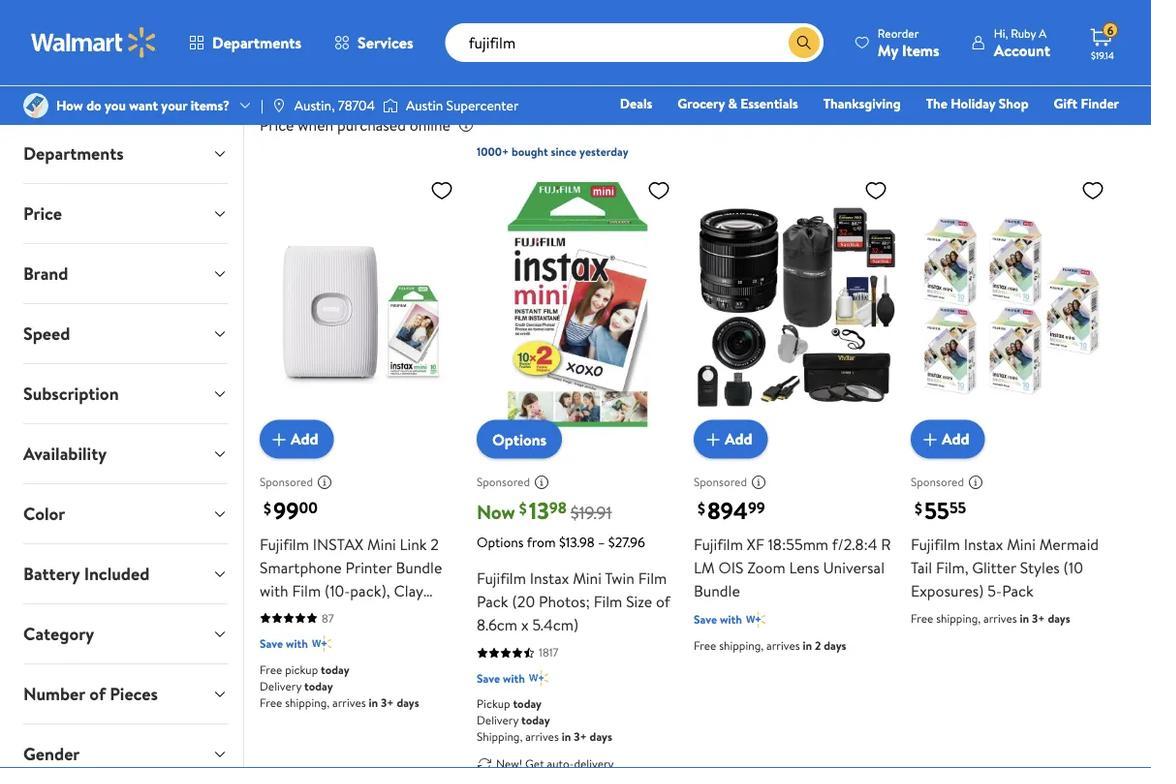 Task type: vqa. For each thing, say whether or not it's contained in the screenshot.
like
no



Task type: locate. For each thing, give the bounding box(es) containing it.
2 horizontal spatial add to cart image
[[919, 428, 942, 451]]

pack down styles
[[1003, 580, 1034, 601]]

1 vertical spatial walmart plus image
[[312, 634, 331, 654]]

|
[[1003, 9, 1006, 30], [261, 96, 264, 115]]

film,
[[937, 557, 969, 578]]

availability
[[23, 442, 107, 466]]

save down white
[[260, 636, 283, 652]]

arrives inside free pickup today delivery today free shipping, arrives in 3+ days
[[333, 694, 366, 711]]

since
[[551, 144, 577, 160]]

add up $ 894 99
[[725, 429, 753, 450]]

instax up glitter
[[965, 534, 1004, 555]]

3 sponsored from the left
[[694, 474, 748, 490]]

ad disclaimer and feedback for ingridsponsoredproducts image up glitter
[[969, 474, 984, 490]]

walmart plus image down 87
[[312, 634, 331, 654]]

1 ad disclaimer and feedback for ingridsponsoredproducts image from the left
[[317, 474, 333, 490]]

registry link
[[888, 120, 955, 141]]

1 horizontal spatial 2
[[815, 637, 822, 654]]

0 vertical spatial of
[[656, 591, 671, 613]]

film down twin in the right bottom of the page
[[594, 591, 623, 613]]

1 vertical spatial bundle
[[694, 580, 741, 601]]

sponsored for 99
[[260, 474, 313, 490]]

sponsored for 55
[[911, 474, 965, 490]]

2 ad disclaimer and feedback for ingridsponsoredproducts image from the left
[[534, 474, 550, 490]]

6
[[1108, 22, 1114, 38]]

departments tab
[[8, 124, 243, 183]]

arrives down 5-
[[984, 610, 1018, 627]]

2 horizontal spatial shipping,
[[937, 610, 981, 627]]

0 vertical spatial bundle
[[396, 557, 442, 578]]

1 horizontal spatial add button
[[694, 420, 769, 459]]

items
[[903, 39, 940, 61]]

$ inside $ 99 00
[[264, 498, 271, 520]]

of inside fujifilm instax mini twin film pack (20 photos; film size of 8.6cm x 5.4cm)
[[656, 591, 671, 613]]

add to cart image for 894
[[702, 428, 725, 451]]

free inside fujifilm instax mini mermaid tail film, glitter styles (10 exposures) 5-pack free shipping, arrives in 3+ days
[[911, 610, 934, 627]]

of right size
[[656, 591, 671, 613]]

ad disclaimer and feedback for ingridsponsoredproducts image for $19.91
[[534, 474, 550, 490]]

1 vertical spatial 2
[[815, 637, 822, 654]]

1 horizontal spatial 3+
[[574, 729, 587, 745]]

delivery down white
[[260, 678, 302, 694]]

fujifilm up smartphone
[[260, 534, 309, 555]]

1 vertical spatial options
[[477, 533, 524, 551]]

1 add from the left
[[291, 429, 319, 450]]

fujifilm inside fujifilm instax mini mermaid tail film, glitter styles (10 exposures) 5-pack free shipping, arrives in 3+ days
[[911, 534, 961, 555]]

bundle down lm
[[694, 580, 741, 601]]

0 horizontal spatial price
[[23, 202, 62, 226]]

of left pieces
[[89, 683, 106, 707]]

toy
[[688, 121, 707, 140]]

0 horizontal spatial bundle
[[396, 557, 442, 578]]

0 horizontal spatial add
[[291, 429, 319, 450]]

1 add to cart image from the left
[[268, 428, 291, 451]]

zoom
[[748, 557, 786, 578]]

0 vertical spatial 3+
[[1033, 610, 1046, 627]]

add button up 00
[[260, 420, 334, 459]]

glitter
[[973, 557, 1017, 578]]

2 horizontal spatial save with
[[694, 612, 743, 628]]

tail
[[911, 557, 933, 578]]

speed button
[[8, 304, 243, 364]]

shipping, down ois
[[720, 637, 764, 654]]

5.4cm)
[[533, 614, 579, 636]]

99
[[273, 495, 299, 527], [748, 498, 766, 519]]

1 vertical spatial delivery
[[477, 712, 519, 729]]

departments button up results
[[173, 19, 318, 66]]

departments
[[212, 32, 302, 53], [23, 142, 124, 166]]

fujifilm inside fujifilm instax mini twin film pack (20 photos; film size of 8.6cm x 5.4cm)
[[477, 568, 526, 589]]

home link
[[757, 120, 810, 141]]

save with down ois
[[694, 612, 743, 628]]

0 horizontal spatial  image
[[23, 93, 48, 118]]

3+
[[1033, 610, 1046, 627], [381, 694, 394, 711], [574, 729, 587, 745]]

2 for in
[[815, 637, 822, 654]]

number of pieces
[[23, 683, 158, 707]]

with inside fujifilm instax mini link 2 smartphone printer bundle with film (10-pack), clay white
[[260, 580, 289, 601]]

 image
[[271, 98, 287, 113]]

sponsored up now
[[477, 474, 530, 490]]

0 horizontal spatial |
[[261, 96, 264, 115]]

bundle inside fujifilm instax mini link 2 smartphone printer bundle with film (10-pack), clay white
[[396, 557, 442, 578]]

subscription inside button
[[495, 10, 567, 29]]

1 vertical spatial save
[[260, 636, 283, 652]]

add up 00
[[291, 429, 319, 450]]

1 horizontal spatial subscription
[[495, 10, 567, 29]]

sponsored for 894
[[694, 474, 748, 490]]

0 vertical spatial delivery
[[260, 678, 302, 694]]

fujifilm instax mini link 2 smartphone printer bundle with film (10-pack), clay white
[[260, 534, 442, 625]]

grocery & essentials link
[[669, 93, 807, 114]]

instax inside fujifilm instax mini twin film pack (20 photos; film size of 8.6cm x 5.4cm)
[[530, 568, 569, 589]]

fujifilm instax mini link 2 smartphone printer bundle with film (10-pack), clay white image
[[260, 171, 462, 443]]

add for 55
[[942, 429, 970, 450]]

1 horizontal spatial save
[[477, 670, 500, 687]]

save for walmart plus icon to the bottom
[[477, 670, 500, 687]]

price inside price dropdown button
[[23, 202, 62, 226]]

0 horizontal spatial save
[[260, 636, 283, 652]]

1 vertical spatial instax
[[530, 568, 569, 589]]

$ left 894
[[698, 498, 706, 520]]

1 horizontal spatial add to cart image
[[702, 428, 725, 451]]

$13.98
[[559, 533, 595, 551]]

55
[[925, 495, 950, 527], [950, 498, 967, 519]]

$ for 894
[[698, 498, 706, 520]]

3 add from the left
[[942, 429, 970, 450]]

fujifilm up the '(20'
[[477, 568, 526, 589]]

add to cart image up 894
[[702, 428, 725, 451]]

0 horizontal spatial of
[[89, 683, 106, 707]]

save down lm
[[694, 612, 718, 628]]

add to cart image
[[268, 428, 291, 451], [702, 428, 725, 451], [919, 428, 942, 451]]

$ left 00
[[264, 498, 271, 520]]

1 sponsored from the left
[[260, 474, 313, 490]]

1 vertical spatial shop
[[711, 121, 740, 140]]

shipping, down exposures)
[[937, 610, 981, 627]]

with up white
[[260, 580, 289, 601]]

mini for styles
[[1008, 534, 1036, 555]]

Search search field
[[446, 23, 824, 62]]

add to favorites list, fujifilm instax mini mermaid tail film, glitter styles (10 exposures) 5-pack image
[[1082, 179, 1105, 203]]

$ for 55
[[915, 498, 923, 520]]

debit
[[1004, 121, 1037, 140]]

shipping,
[[937, 610, 981, 627], [720, 637, 764, 654], [285, 694, 330, 711]]

with up "pickup" on the left of page
[[286, 636, 308, 652]]

toy shop link
[[679, 120, 749, 141]]

instax
[[965, 534, 1004, 555], [530, 568, 569, 589]]

shipping,
[[477, 729, 523, 745]]

link
[[400, 534, 427, 555]]

0 horizontal spatial save with
[[260, 636, 308, 652]]

gift
[[1055, 94, 1078, 113]]

pack inside fujifilm instax mini mermaid tail film, glitter styles (10 exposures) 5-pack free shipping, arrives in 3+ days
[[1003, 580, 1034, 601]]

grocery & essentials
[[678, 94, 799, 113]]

0 vertical spatial instax
[[965, 534, 1004, 555]]

arrives down 87
[[333, 694, 366, 711]]

mini inside fujifilm instax mini twin film pack (20 photos; film size of 8.6cm x 5.4cm)
[[573, 568, 602, 589]]

add button up $ 55 55
[[911, 420, 986, 459]]

1 horizontal spatial delivery
[[477, 712, 519, 729]]

0 horizontal spatial delivery
[[260, 678, 302, 694]]

0 horizontal spatial instax
[[530, 568, 569, 589]]

2 vertical spatial 3+
[[574, 729, 587, 745]]

1 vertical spatial 3+
[[381, 694, 394, 711]]

4 $ from the left
[[915, 498, 923, 520]]

3 add to cart image from the left
[[919, 428, 942, 451]]

fujifilm up 'tail'
[[911, 534, 961, 555]]

austin,
[[295, 96, 335, 115]]

add button for 99
[[260, 420, 334, 459]]

$ 55 55
[[915, 495, 967, 527]]

0 vertical spatial save
[[694, 612, 718, 628]]

mini inside fujifilm instax mini mermaid tail film, glitter styles (10 exposures) 5-pack free shipping, arrives in 3+ days
[[1008, 534, 1036, 555]]

0 vertical spatial subscription
[[495, 10, 567, 29]]

$ inside $ 55 55
[[915, 498, 923, 520]]

departments down how
[[23, 142, 124, 166]]

3 ad disclaimer and feedback for ingridsponsoredproducts image from the left
[[751, 474, 767, 490]]

instax
[[313, 534, 364, 555]]

a
[[1040, 25, 1047, 41]]

add for 99
[[291, 429, 319, 450]]

bundle down link
[[396, 557, 442, 578]]

sponsored for $19.91
[[477, 474, 530, 490]]

1 vertical spatial subscription
[[23, 382, 119, 406]]

2 horizontal spatial film
[[639, 568, 667, 589]]

1 horizontal spatial 99
[[748, 498, 766, 519]]

1 horizontal spatial |
[[1003, 9, 1006, 30]]

add for 894
[[725, 429, 753, 450]]

add button up $ 894 99
[[694, 420, 769, 459]]

days inside fujifilm instax mini mermaid tail film, glitter styles (10 exposures) 5-pack free shipping, arrives in 3+ days
[[1049, 610, 1071, 627]]

speed
[[23, 322, 70, 346]]

today
[[321, 662, 350, 678], [305, 678, 333, 694], [513, 696, 542, 712], [522, 712, 550, 729]]

2 inside fujifilm instax mini link 2 smartphone printer bundle with film (10-pack), clay white
[[431, 534, 439, 555]]

0 horizontal spatial film
[[292, 580, 321, 601]]

gender
[[23, 743, 80, 767]]

2 $ from the left
[[520, 498, 527, 520]]

mini up printer
[[368, 534, 396, 555]]

0 vertical spatial shop
[[1000, 94, 1029, 113]]

mini for bundle
[[368, 534, 396, 555]]

| right items?
[[261, 96, 264, 115]]

1000+
[[477, 144, 509, 160]]

1 horizontal spatial mini
[[573, 568, 602, 589]]

from
[[527, 533, 556, 551]]

4 sponsored from the left
[[911, 474, 965, 490]]

0 vertical spatial price
[[260, 115, 294, 136]]

5-
[[988, 580, 1003, 601]]

pickup today delivery today shipping, arrives in 3+ days
[[477, 696, 613, 745]]

by
[[979, 9, 995, 30]]

 image for how do you want your items?
[[23, 93, 48, 118]]

home
[[766, 121, 801, 140]]

subscription tab
[[8, 365, 243, 424]]

2 horizontal spatial add
[[942, 429, 970, 450]]

2 down lens
[[815, 637, 822, 654]]

1 horizontal spatial of
[[656, 591, 671, 613]]

walmart plus image down 1817
[[529, 669, 549, 688]]

0 vertical spatial |
[[1003, 9, 1006, 30]]

3+ inside 'pickup today delivery today shipping, arrives in 3+ days'
[[574, 729, 587, 745]]

ad disclaimer and feedback for ingridsponsoredproducts image up 00
[[317, 474, 333, 490]]

shipping, down "pickup" on the left of page
[[285, 694, 330, 711]]

want
[[129, 96, 158, 115]]

2 vertical spatial save
[[477, 670, 500, 687]]

sponsored up $ 99 00
[[260, 474, 313, 490]]

3 $ from the left
[[698, 498, 706, 520]]

2 horizontal spatial 3+
[[1033, 610, 1046, 627]]

walmart plus image
[[746, 610, 766, 630], [312, 634, 331, 654], [529, 669, 549, 688]]

mini left twin in the right bottom of the page
[[573, 568, 602, 589]]

2 vertical spatial save with
[[477, 670, 525, 687]]

$
[[264, 498, 271, 520], [520, 498, 527, 520], [698, 498, 706, 520], [915, 498, 923, 520]]

sponsored up 894
[[694, 474, 748, 490]]

2 horizontal spatial walmart plus image
[[746, 610, 766, 630]]

ad disclaimer and feedback for ingridsponsoredproducts image for 55
[[969, 474, 984, 490]]

2 right link
[[431, 534, 439, 555]]

mini inside fujifilm instax mini link 2 smartphone printer bundle with film (10-pack), clay white
[[368, 534, 396, 555]]

 image right 78704
[[383, 96, 398, 115]]

ad disclaimer and feedback for ingridsponsoredproducts image up $ 894 99
[[751, 474, 767, 490]]

sort
[[946, 9, 975, 30]]

holiday
[[951, 94, 996, 113]]

delivery down 8.6cm on the bottom of the page
[[477, 712, 519, 729]]

1 horizontal spatial pack
[[1003, 580, 1034, 601]]

services button
[[318, 19, 430, 66]]

0 horizontal spatial walmart plus image
[[312, 634, 331, 654]]

1 horizontal spatial walmart plus image
[[529, 669, 549, 688]]

fujifilm up ois
[[694, 534, 744, 555]]

shop up debit
[[1000, 94, 1029, 113]]

3 add button from the left
[[911, 420, 986, 459]]

0 horizontal spatial shop
[[711, 121, 740, 140]]

add
[[291, 429, 319, 450], [725, 429, 753, 450], [942, 429, 970, 450]]

 image left how
[[23, 93, 48, 118]]

subscription
[[495, 10, 567, 29], [23, 382, 119, 406]]

shop inside toy shop link
[[711, 121, 740, 140]]

1 horizontal spatial bundle
[[694, 580, 741, 601]]

battery included button
[[8, 545, 243, 604]]

instax up photos;
[[530, 568, 569, 589]]

mermaid
[[1040, 534, 1100, 555]]

now $ 13 98 $19.91 options from $13.98 – $27.96
[[477, 495, 645, 551]]

add up $ 55 55
[[942, 429, 970, 450]]

arrives right shipping,
[[526, 729, 559, 745]]

| right by
[[1003, 9, 1006, 30]]

included
[[84, 562, 150, 587]]

2 add button from the left
[[694, 420, 769, 459]]

walmart plus image up free shipping, arrives in 2 days
[[746, 610, 766, 630]]

1 horizontal spatial  image
[[383, 96, 398, 115]]

$27.96
[[609, 533, 645, 551]]

deals
[[620, 94, 653, 113]]

electronics
[[597, 121, 662, 140]]

ad disclaimer and feedback for ingridsponsoredproducts image for 99
[[317, 474, 333, 490]]

2 add to cart image from the left
[[702, 428, 725, 451]]

$ inside $ 894 99
[[698, 498, 706, 520]]

ad disclaimer and feedback for ingridsponsoredproducts image
[[317, 474, 333, 490], [534, 474, 550, 490], [751, 474, 767, 490], [969, 474, 984, 490]]

add to cart image up $ 99 00
[[268, 428, 291, 451]]

1 vertical spatial of
[[89, 683, 106, 707]]

of inside dropdown button
[[89, 683, 106, 707]]

shop
[[1000, 94, 1029, 113], [711, 121, 740, 140]]

99 up smartphone
[[273, 495, 299, 527]]

0 vertical spatial walmart plus image
[[746, 610, 766, 630]]

add button for 55
[[911, 420, 986, 459]]

1 horizontal spatial shop
[[1000, 94, 1029, 113]]

days
[[1049, 610, 1071, 627], [824, 637, 847, 654], [397, 694, 420, 711], [590, 729, 613, 745]]

1 horizontal spatial add
[[725, 429, 753, 450]]

1 horizontal spatial shipping,
[[720, 637, 764, 654]]

options down now
[[477, 533, 524, 551]]

price for price
[[23, 202, 62, 226]]

0 horizontal spatial add button
[[260, 420, 334, 459]]

search icon image
[[797, 35, 812, 50]]

0 horizontal spatial mini
[[368, 534, 396, 555]]

options up 13
[[493, 429, 547, 450]]

free left "pickup" on the left of page
[[260, 662, 282, 678]]

2 for link
[[431, 534, 439, 555]]

2 horizontal spatial save
[[694, 612, 718, 628]]

number
[[23, 683, 85, 707]]

0 horizontal spatial shipping,
[[285, 694, 330, 711]]

0 vertical spatial departments
[[212, 32, 302, 53]]

add to cart image up $ 55 55
[[919, 428, 942, 451]]

save for top walmart plus icon
[[694, 612, 718, 628]]

0 vertical spatial 2
[[431, 534, 439, 555]]

add to favorites list, fujifilm instax mini twin film pack (20 photos; film size of 8.6cm x 5.4cm) image
[[648, 179, 671, 203]]

fujifilm inside fujifilm instax mini link 2 smartphone printer bundle with film (10-pack), clay white
[[260, 534, 309, 555]]

1 vertical spatial |
[[261, 96, 264, 115]]

pack inside fujifilm instax mini twin film pack (20 photos; film size of 8.6cm x 5.4cm)
[[477, 591, 509, 613]]

sponsored
[[260, 474, 313, 490], [477, 474, 530, 490], [694, 474, 748, 490], [911, 474, 965, 490]]

sponsored up $ 55 55
[[911, 474, 965, 490]]

1 $ from the left
[[264, 498, 271, 520]]

2 add from the left
[[725, 429, 753, 450]]

the holiday shop link
[[918, 93, 1038, 114]]

0 horizontal spatial subscription
[[23, 382, 119, 406]]

price when purchased online
[[260, 115, 451, 136]]

2 horizontal spatial add button
[[911, 420, 986, 459]]

1 horizontal spatial instax
[[965, 534, 1004, 555]]

1 horizontal spatial price
[[260, 115, 294, 136]]

price left when
[[260, 115, 294, 136]]

0 horizontal spatial 2
[[431, 534, 439, 555]]

fujifilm inside fujifilm xf 18:55mm f/2.8:4 r lm ois zoom lens universal bundle
[[694, 534, 744, 555]]

free down exposures)
[[911, 610, 934, 627]]

1 vertical spatial departments
[[23, 142, 124, 166]]

0 horizontal spatial departments
[[23, 142, 124, 166]]

0 horizontal spatial 3+
[[381, 694, 394, 711]]

2
[[431, 534, 439, 555], [815, 637, 822, 654]]

instax inside fujifilm instax mini mermaid tail film, glitter styles (10 exposures) 5-pack free shipping, arrives in 3+ days
[[965, 534, 1004, 555]]

one debit link
[[963, 120, 1046, 141]]

film down smartphone
[[292, 580, 321, 601]]

1 vertical spatial save with
[[260, 636, 308, 652]]

pickup
[[285, 662, 318, 678]]

2 sponsored from the left
[[477, 474, 530, 490]]

shop right toy
[[711, 121, 740, 140]]

1 add button from the left
[[260, 420, 334, 459]]

4 ad disclaimer and feedback for ingridsponsoredproducts image from the left
[[969, 474, 984, 490]]

ad disclaimer and feedback for ingridsponsoredproducts image up 13
[[534, 474, 550, 490]]

departments button down you
[[8, 124, 243, 183]]

$ left 13
[[520, 498, 527, 520]]

austin
[[406, 96, 443, 115]]

&
[[729, 94, 738, 113]]

1 vertical spatial price
[[23, 202, 62, 226]]

ois
[[719, 557, 744, 578]]

save up pickup
[[477, 670, 500, 687]]

$ up 'tail'
[[915, 498, 923, 520]]

| inside sort and filter section element
[[1003, 9, 1006, 30]]

0 vertical spatial save with
[[694, 612, 743, 628]]

save for leftmost walmart plus icon
[[260, 636, 283, 652]]

add button
[[260, 420, 334, 459], [694, 420, 769, 459], [911, 420, 986, 459]]

0 vertical spatial shipping,
[[937, 610, 981, 627]]

white
[[260, 603, 300, 625]]

 image
[[23, 93, 48, 118], [383, 96, 398, 115]]

fujifilm instax mini mermaid tail film, glitter styles (10 exposures) 5-pack image
[[911, 171, 1113, 443]]

hi,
[[995, 25, 1009, 41]]

99 up 'xf'
[[748, 498, 766, 519]]

price up brand
[[23, 202, 62, 226]]

pack up 8.6cm on the bottom of the page
[[477, 591, 509, 613]]

pack),
[[350, 580, 390, 601]]

film up size
[[639, 568, 667, 589]]

brand button
[[8, 244, 243, 303]]

save with down white
[[260, 636, 308, 652]]

2 horizontal spatial mini
[[1008, 534, 1036, 555]]

mini up styles
[[1008, 534, 1036, 555]]

departments up results
[[212, 32, 302, 53]]

0 vertical spatial departments button
[[173, 19, 318, 66]]

in inside fujifilm instax mini mermaid tail film, glitter styles (10 exposures) 5-pack free shipping, arrives in 3+ days
[[1020, 610, 1030, 627]]

save with up pickup
[[477, 670, 525, 687]]

color tab
[[8, 485, 243, 544]]

ruby
[[1012, 25, 1037, 41]]

in inside free pickup today delivery today free shipping, arrives in 3+ days
[[369, 694, 378, 711]]

0 horizontal spatial pack
[[477, 591, 509, 613]]

xf
[[747, 534, 765, 555]]

2 vertical spatial shipping,
[[285, 694, 330, 711]]

number of pieces tab
[[8, 665, 243, 724]]

thanksgiving
[[824, 94, 901, 113]]

supercenter
[[447, 96, 519, 115]]

walmart image
[[31, 27, 157, 58]]

0 horizontal spatial add to cart image
[[268, 428, 291, 451]]



Task type: describe. For each thing, give the bounding box(es) containing it.
shipping, inside free pickup today delivery today free shipping, arrives in 3+ days
[[285, 694, 330, 711]]

do
[[86, 96, 102, 115]]

how do you want your items?
[[56, 96, 230, 115]]

(10
[[1064, 557, 1084, 578]]

category tab
[[8, 605, 243, 664]]

grocery
[[678, 94, 725, 113]]

days inside 'pickup today delivery today shipping, arrives in 3+ days'
[[590, 729, 613, 745]]

add to cart image for 99
[[268, 428, 291, 451]]

shipping, inside fujifilm instax mini mermaid tail film, glitter styles (10 exposures) 5-pack free shipping, arrives in 3+ days
[[937, 610, 981, 627]]

instax for glitter
[[965, 534, 1004, 555]]

instax for (20
[[530, 568, 569, 589]]

how
[[56, 96, 83, 115]]

price for price when purchased online
[[260, 115, 294, 136]]

(20
[[512, 591, 535, 613]]

mini for photos;
[[573, 568, 602, 589]]

add to favorites list, fujifilm instax mini link 2 smartphone printer bundle with film (10-pack), clay white image
[[431, 179, 454, 203]]

fujifilm for film,
[[911, 534, 961, 555]]

8.6cm
[[477, 614, 518, 636]]

with up pickup
[[503, 670, 525, 687]]

ad disclaimer and feedback for ingridsponsoredproducts image for 894
[[751, 474, 767, 490]]

category button
[[8, 605, 243, 664]]

1 horizontal spatial save with
[[477, 670, 525, 687]]

departments inside tab
[[23, 142, 124, 166]]

$ 99 00
[[264, 495, 318, 527]]

sort by |
[[946, 9, 1006, 30]]

battery included tab
[[8, 545, 243, 604]]

austin supercenter
[[406, 96, 519, 115]]

free down white
[[260, 694, 282, 711]]

1817
[[539, 645, 559, 661]]

add to cart image for 55
[[919, 428, 942, 451]]

894
[[708, 495, 748, 527]]

exposures)
[[911, 580, 985, 601]]

bundle inside fujifilm xf 18:55mm f/2.8:4 r lm ois zoom lens universal bundle
[[694, 580, 741, 601]]

$19.14
[[1092, 48, 1115, 62]]

$ inside now $ 13 98 $19.91 options from $13.98 – $27.96
[[520, 498, 527, 520]]

$ 894 99
[[698, 495, 766, 527]]

the
[[927, 94, 948, 113]]

$ for 99
[[264, 498, 271, 520]]

items?
[[191, 96, 230, 115]]

availability tab
[[8, 425, 243, 484]]

98
[[550, 498, 567, 519]]

lens
[[790, 557, 820, 578]]

walmart+
[[1062, 121, 1120, 140]]

fujifilm xf 18:55mm f/2.8:4 r lm ois zoom lens universal bundle
[[694, 534, 892, 601]]

55 inside $ 55 55
[[950, 498, 967, 519]]

legal information image
[[459, 117, 474, 133]]

2 vertical spatial walmart plus image
[[529, 669, 549, 688]]

category
[[23, 622, 94, 647]]

brand
[[23, 262, 68, 286]]

fujifilm for smartphone
[[260, 534, 309, 555]]

for
[[325, 73, 351, 100]]

$19.91
[[571, 501, 612, 525]]

color
[[23, 502, 65, 527]]

shop inside the holiday shop "link"
[[1000, 94, 1029, 113]]

pieces
[[110, 683, 158, 707]]

film inside fujifilm instax mini link 2 smartphone printer bundle with film (10-pack), clay white
[[292, 580, 321, 601]]

arrives inside 'pickup today delivery today shipping, arrives in 3+ days'
[[526, 729, 559, 745]]

registry
[[897, 121, 946, 140]]

delivery inside free pickup today delivery today free shipping, arrives in 3+ days
[[260, 678, 302, 694]]

add button for 894
[[694, 420, 769, 459]]

options link
[[477, 420, 563, 459]]

1 vertical spatial shipping,
[[720, 637, 764, 654]]

sort and filter section element
[[0, 0, 1152, 51]]

number of pieces button
[[8, 665, 243, 724]]

arrives down fujifilm xf 18:55mm f/2.8:4 r lm ois zoom lens universal bundle
[[767, 637, 800, 654]]

87
[[322, 610, 334, 627]]

arrives inside fujifilm instax mini mermaid tail film, glitter styles (10 exposures) 5-pack free shipping, arrives in 3+ days
[[984, 610, 1018, 627]]

reorder
[[878, 25, 919, 41]]

r
[[882, 534, 892, 555]]

gender tab
[[8, 725, 243, 769]]

 image for austin supercenter
[[383, 96, 398, 115]]

brand tab
[[8, 244, 243, 303]]

99 inside $ 894 99
[[748, 498, 766, 519]]

availability button
[[8, 425, 243, 484]]

hi, ruby a account
[[995, 25, 1051, 61]]

gift finder link
[[1046, 93, 1129, 114]]

options inside now $ 13 98 $19.91 options from $13.98 – $27.96
[[477, 533, 524, 551]]

in inside 'pickup today delivery today shipping, arrives in 3+ days'
[[562, 729, 571, 745]]

fujifilm instax mini mermaid tail film, glitter styles (10 exposures) 5-pack free shipping, arrives in 3+ days
[[911, 534, 1100, 627]]

now
[[477, 499, 516, 526]]

(10-
[[325, 580, 350, 601]]

the holiday shop
[[927, 94, 1029, 113]]

subscription inside dropdown button
[[23, 382, 119, 406]]

free pickup today delivery today free shipping, arrives in 3+ days
[[260, 662, 420, 711]]

purchased
[[338, 115, 406, 136]]

when
[[298, 115, 334, 136]]

fujifilm instax mini twin film pack (20 photos; film size of 8.6cm x 5.4cm) image
[[477, 171, 679, 443]]

0 horizontal spatial 99
[[273, 495, 299, 527]]

fujifilm for pack
[[477, 568, 526, 589]]

yesterday
[[580, 144, 629, 160]]

results
[[260, 73, 321, 100]]

18:55mm
[[769, 534, 829, 555]]

color button
[[8, 485, 243, 544]]

lm
[[694, 557, 715, 578]]

1 vertical spatial departments button
[[8, 124, 243, 183]]

subscription button
[[458, 4, 589, 35]]

days inside free pickup today delivery today free shipping, arrives in 3+ days
[[397, 694, 420, 711]]

price tab
[[8, 184, 243, 243]]

–
[[598, 533, 606, 551]]

clay
[[394, 580, 423, 601]]

results for "fujifilm" (1000+)
[[260, 73, 488, 100]]

battery included
[[23, 562, 150, 587]]

electronics link
[[588, 120, 671, 141]]

delivery inside 'pickup today delivery today shipping, arrives in 3+ days'
[[477, 712, 519, 729]]

smartphone
[[260, 557, 342, 578]]

twin
[[605, 568, 635, 589]]

photos;
[[539, 591, 590, 613]]

3+ inside fujifilm instax mini mermaid tail film, glitter styles (10 exposures) 5-pack free shipping, arrives in 3+ days
[[1033, 610, 1046, 627]]

1 horizontal spatial departments
[[212, 32, 302, 53]]

"fujifilm"
[[355, 73, 431, 100]]

one
[[971, 121, 1000, 140]]

finder
[[1082, 94, 1120, 113]]

free down lm
[[694, 637, 717, 654]]

1 horizontal spatial film
[[594, 591, 623, 613]]

13
[[529, 495, 550, 527]]

pickup
[[477, 696, 511, 712]]

Walmart Site-Wide search field
[[446, 23, 824, 62]]

gift finder electronics
[[597, 94, 1120, 140]]

size
[[627, 591, 653, 613]]

fujifilm xf 18:55mm f/2.8:4 r lm ois zoom lens universal bundle image
[[694, 171, 896, 443]]

fujifilm for lm
[[694, 534, 744, 555]]

3+ inside free pickup today delivery today free shipping, arrives in 3+ days
[[381, 694, 394, 711]]

add to favorites list, fujifilm xf 18:55mm f/2.8:4 r lm ois zoom lens universal bundle image
[[865, 179, 888, 203]]

services
[[358, 32, 414, 53]]

fashion
[[826, 121, 871, 140]]

speed tab
[[8, 304, 243, 364]]

0 vertical spatial options
[[493, 429, 547, 450]]

with up free shipping, arrives in 2 days
[[720, 612, 743, 628]]

essentials
[[741, 94, 799, 113]]

1000+ bought since yesterday
[[477, 144, 629, 160]]

deals link
[[612, 93, 662, 114]]



